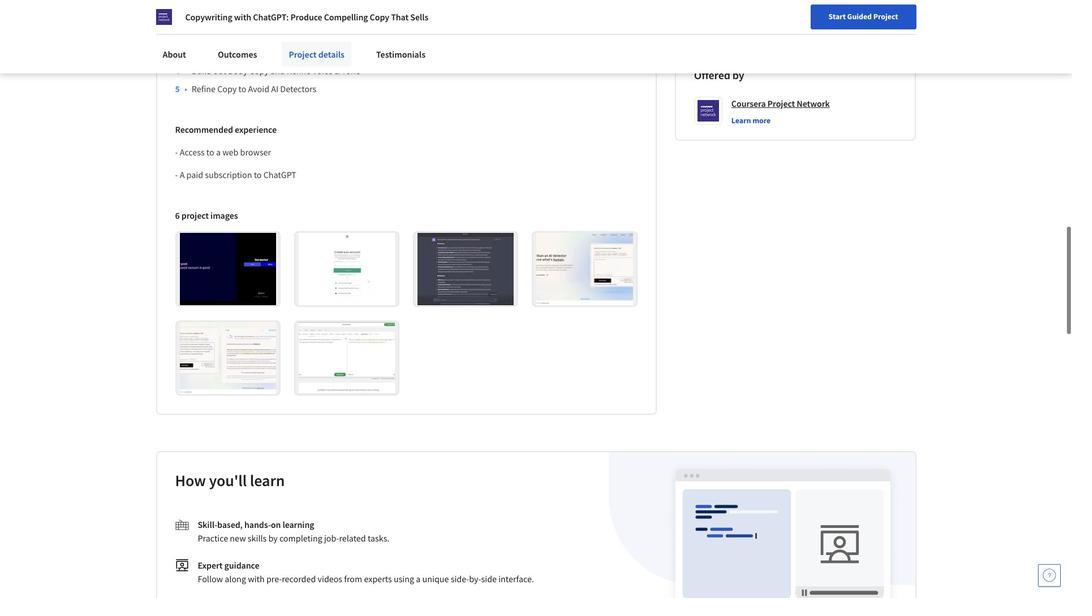 Task type: locate. For each thing, give the bounding box(es) containing it.
details
[[319, 49, 345, 60]]

unique
[[423, 574, 449, 586]]

coursera
[[730, 15, 759, 25], [732, 98, 766, 109]]

2 - from the top
[[175, 169, 178, 181]]

to right access
[[207, 147, 214, 158]]

by down on
[[269, 533, 278, 545]]

2 vertical spatial with
[[248, 574, 265, 586]]

copy
[[370, 11, 390, 23], [249, 65, 269, 76], [217, 83, 237, 94]]

2 vertical spatial to
[[254, 169, 262, 181]]

web
[[223, 147, 239, 158]]

with for generate
[[296, 29, 313, 40]]

2 horizontal spatial copy
[[370, 11, 390, 23]]

• left craft
[[185, 47, 187, 58]]

opening
[[278, 47, 310, 58]]

• for • define the copy's purpose and target audience
[[185, 11, 187, 22]]

skills
[[248, 533, 267, 545]]

0 vertical spatial with
[[234, 11, 251, 23]]

to left avoid
[[239, 83, 246, 94]]

and for purpose
[[293, 11, 307, 22]]

learn
[[250, 471, 285, 492]]

by inside skill-based, hands-on learning practice new skills by completing job-related tasks.
[[269, 533, 278, 545]]

learn more
[[732, 115, 771, 126]]

your
[[775, 13, 790, 23]]

- left access
[[175, 147, 178, 158]]

related
[[339, 533, 366, 545]]

a right using
[[416, 574, 421, 586]]

with inside expert guidance follow along with pre-recorded videos from experts using a unique side-by-side interface.
[[248, 574, 265, 586]]

0 vertical spatial the
[[218, 11, 230, 22]]

• up about
[[185, 29, 187, 40]]

offered by
[[695, 68, 745, 82]]

network
[[786, 15, 814, 25], [797, 98, 830, 109]]

project up more
[[768, 98, 796, 109]]

1 vertical spatial and
[[262, 47, 276, 58]]

48,657
[[778, 27, 800, 37]]

compelling
[[324, 11, 368, 23]]

subscription
[[205, 169, 252, 181]]

practice
[[198, 533, 228, 545]]

• left define
[[185, 11, 187, 22]]

refine down build
[[192, 83, 216, 94]]

body
[[228, 65, 248, 76]]

1 vertical spatial coursera
[[732, 98, 766, 109]]

refine
[[287, 65, 311, 76], [192, 83, 216, 94]]

coursera inside 'link'
[[732, 98, 766, 109]]

completing
[[280, 533, 323, 545]]

learners
[[801, 27, 828, 37]]

access
[[180, 147, 205, 158]]

tone
[[342, 65, 360, 76]]

learning
[[283, 520, 314, 531]]

skill-
[[198, 520, 217, 531]]

paid
[[187, 169, 203, 181]]

career
[[808, 13, 830, 23]]

and
[[293, 11, 307, 22], [262, 47, 276, 58], [271, 65, 285, 76]]

find
[[759, 13, 773, 23]]

side
[[481, 574, 497, 586]]

the for headline
[[212, 47, 224, 58]]

recorded
[[282, 574, 316, 586]]

0 vertical spatial to
[[239, 83, 246, 94]]

a left web
[[216, 147, 221, 158]]

english
[[856, 13, 883, 24]]

• for • craft the headline and opening lines
[[185, 47, 187, 58]]

coursera inside "coursera project network 50 courses • 48,657 learners"
[[730, 15, 759, 25]]

a
[[216, 147, 221, 158], [416, 574, 421, 586]]

1 - from the top
[[175, 147, 178, 158]]

purpose
[[259, 11, 291, 22]]

and up • build out body copy and refine voice & tone
[[262, 47, 276, 58]]

0 vertical spatial a
[[216, 147, 221, 158]]

and up ai
[[271, 65, 285, 76]]

audience
[[334, 11, 369, 22], [228, 29, 263, 40]]

1 vertical spatial -
[[175, 169, 178, 181]]

browser
[[240, 147, 271, 158]]

skill-based, hands-on learning practice new skills by completing job-related tasks.
[[198, 520, 390, 545]]

1 vertical spatial the
[[212, 47, 224, 58]]

• craft the headline and opening lines
[[185, 47, 332, 58]]

job-
[[324, 533, 339, 545]]

using
[[394, 574, 414, 586]]

by
[[733, 68, 745, 82], [269, 533, 278, 545]]

a inside expert guidance follow along with pre-recorded videos from experts using a unique side-by-side interface.
[[416, 574, 421, 586]]

1 vertical spatial copy
[[249, 65, 269, 76]]

coursera for coursera project network
[[732, 98, 766, 109]]

click to expand item image
[[180, 233, 276, 306], [299, 233, 395, 306], [418, 233, 514, 306], [537, 233, 633, 306], [180, 322, 276, 395], [299, 322, 395, 395]]

0 vertical spatial audience
[[334, 11, 369, 22]]

0 vertical spatial -
[[175, 147, 178, 158]]

learn
[[732, 115, 751, 126]]

detectors
[[280, 83, 317, 94]]

audience up prompts
[[334, 11, 369, 22]]

1 vertical spatial network
[[797, 98, 830, 109]]

coursera project network 50 courses • 48,657 learners
[[730, 15, 828, 38]]

1 horizontal spatial by
[[733, 68, 745, 82]]

network inside 'link'
[[797, 98, 830, 109]]

you'll
[[209, 471, 247, 492]]

the for copy's
[[218, 11, 230, 22]]

• refine copy to avoid ai detectors
[[185, 83, 317, 94]]

the right craft
[[212, 47, 224, 58]]

by right offered
[[733, 68, 745, 82]]

• build out body copy and refine voice & tone
[[185, 65, 360, 76]]

1 horizontal spatial refine
[[287, 65, 311, 76]]

expert
[[198, 561, 223, 572]]

to left chatgpt
[[254, 169, 262, 181]]

copy left that
[[370, 11, 390, 23]]

audience down copy's
[[228, 29, 263, 40]]

• down find
[[770, 26, 773, 38]]

with left "pre-"
[[248, 574, 265, 586]]

project inside 'link'
[[768, 98, 796, 109]]

on
[[271, 520, 281, 531]]

project up 48,657
[[761, 15, 784, 25]]

- left a at the top left
[[175, 169, 178, 181]]

copy up avoid
[[249, 65, 269, 76]]

voice
[[313, 65, 333, 76]]

testimonials
[[376, 49, 426, 60]]

coursera up courses
[[730, 15, 759, 25]]

1 vertical spatial with
[[296, 29, 313, 40]]

0 vertical spatial by
[[733, 68, 745, 82]]

and left target
[[293, 11, 307, 22]]

with down produce
[[296, 29, 313, 40]]

project details link
[[282, 42, 352, 67]]

• for • generate audience insights with refined prompts
[[185, 29, 187, 40]]

0 vertical spatial and
[[293, 11, 307, 22]]

6 project images
[[175, 210, 238, 221]]

1 horizontal spatial copy
[[249, 65, 269, 76]]

sells
[[411, 11, 429, 23]]

- for - access to a web browser
[[175, 147, 178, 158]]

0 vertical spatial coursera
[[730, 15, 759, 25]]

0 vertical spatial network
[[786, 15, 814, 25]]

1 horizontal spatial to
[[239, 83, 246, 94]]

network for coursera project network
[[797, 98, 830, 109]]

1 vertical spatial by
[[269, 533, 278, 545]]

• define the copy's purpose and target audience
[[185, 11, 369, 22]]

0 horizontal spatial refine
[[192, 83, 216, 94]]

1 vertical spatial a
[[416, 574, 421, 586]]

• left build
[[185, 65, 187, 76]]

0 horizontal spatial copy
[[217, 83, 237, 94]]

by-
[[469, 574, 481, 586]]

• inside "coursera project network 50 courses • 48,657 learners"
[[770, 26, 773, 38]]

with for guidance
[[248, 574, 265, 586]]

0 horizontal spatial by
[[269, 533, 278, 545]]

new
[[791, 13, 806, 23]]

experience
[[235, 124, 277, 135]]

0 horizontal spatial audience
[[228, 29, 263, 40]]

with
[[234, 11, 251, 23], [296, 29, 313, 40], [248, 574, 265, 586]]

copywriting with chatgpt: produce compelling copy that sells
[[185, 11, 429, 23]]

&
[[335, 65, 340, 76]]

- a paid subscription to chatgpt
[[175, 169, 298, 181]]

None search field
[[161, 7, 433, 30]]

side-
[[451, 574, 469, 586]]

project right guided
[[874, 11, 899, 22]]

coursera up the learn more button
[[732, 98, 766, 109]]

2 vertical spatial copy
[[217, 83, 237, 94]]

copy down out
[[217, 83, 237, 94]]

and for copy
[[271, 65, 285, 76]]

recommended
[[175, 124, 233, 135]]

with left chatgpt:
[[234, 11, 251, 23]]

2 horizontal spatial to
[[254, 169, 262, 181]]

2 vertical spatial and
[[271, 65, 285, 76]]

project details
[[289, 49, 345, 60]]

start
[[829, 11, 846, 22]]

-
[[175, 147, 178, 158], [175, 169, 178, 181]]

0 horizontal spatial to
[[207, 147, 214, 158]]

network for coursera project network 50 courses • 48,657 learners
[[786, 15, 814, 25]]

outcomes
[[218, 49, 257, 60]]

0 vertical spatial copy
[[370, 11, 390, 23]]

network inside "coursera project network 50 courses • 48,657 learners"
[[786, 15, 814, 25]]

english button
[[835, 0, 903, 37]]

the right define
[[218, 11, 230, 22]]

1 horizontal spatial a
[[416, 574, 421, 586]]

target
[[309, 11, 333, 22]]

• down "about" link
[[185, 83, 187, 94]]

build
[[192, 65, 212, 76]]

refine up detectors
[[287, 65, 311, 76]]



Task type: describe. For each thing, give the bounding box(es) containing it.
- for - a paid subscription to chatgpt
[[175, 169, 178, 181]]

refined
[[315, 29, 344, 40]]

craft
[[192, 47, 210, 58]]

copy's
[[232, 11, 257, 22]]

0 vertical spatial refine
[[287, 65, 311, 76]]

find your new career
[[759, 13, 830, 23]]

start guided project button
[[811, 5, 917, 29]]

show notifications image
[[920, 14, 934, 28]]

avoid
[[248, 83, 269, 94]]

• for • build out body copy and refine voice & tone
[[185, 65, 187, 76]]

1 vertical spatial refine
[[192, 83, 216, 94]]

1 horizontal spatial audience
[[334, 11, 369, 22]]

based,
[[217, 520, 243, 531]]

interface.
[[499, 574, 534, 586]]

copywriting
[[185, 11, 232, 23]]

prompts
[[345, 29, 378, 40]]

out
[[213, 65, 226, 76]]

testimonials link
[[370, 42, 433, 67]]

recommended experience
[[175, 124, 277, 135]]

project inside button
[[874, 11, 899, 22]]

1 vertical spatial audience
[[228, 29, 263, 40]]

guidance
[[224, 561, 260, 572]]

ai
[[271, 83, 279, 94]]

along
[[225, 574, 246, 586]]

lines
[[312, 47, 332, 58]]

produce
[[291, 11, 322, 23]]

outcomes link
[[211, 42, 264, 67]]

videos
[[318, 574, 343, 586]]

how
[[175, 471, 206, 492]]

coursera project network
[[732, 98, 830, 109]]

find your new career link
[[753, 11, 835, 25]]

chatgpt
[[264, 169, 297, 181]]

learn more button
[[732, 115, 771, 126]]

50
[[730, 27, 737, 37]]

expert guidance follow along with pre-recorded videos from experts using a unique side-by-side interface.
[[198, 561, 534, 586]]

offered
[[695, 68, 731, 82]]

help center image
[[1043, 569, 1057, 583]]

follow
[[198, 574, 223, 586]]

a
[[180, 169, 185, 181]]

pre-
[[267, 574, 282, 586]]

courses
[[739, 27, 766, 37]]

from
[[344, 574, 362, 586]]

hands-
[[245, 520, 271, 531]]

- access to a web browser
[[175, 147, 271, 158]]

0 horizontal spatial a
[[216, 147, 221, 158]]

images
[[211, 210, 238, 221]]

new
[[230, 533, 246, 545]]

define
[[192, 11, 216, 22]]

generate
[[192, 29, 226, 40]]

project up voice
[[289, 49, 317, 60]]

coursera for coursera project network 50 courses • 48,657 learners
[[730, 15, 759, 25]]

chatgpt:
[[253, 11, 289, 23]]

guided
[[848, 11, 872, 22]]

about link
[[156, 42, 193, 67]]

1 vertical spatial to
[[207, 147, 214, 158]]

project inside "coursera project network 50 courses • 48,657 learners"
[[761, 15, 784, 25]]

start guided project
[[829, 11, 899, 22]]

coursera project network image
[[156, 9, 172, 25]]

6
[[175, 210, 180, 221]]

more
[[753, 115, 771, 126]]

headline
[[226, 47, 260, 58]]

experts
[[364, 574, 392, 586]]

that
[[391, 11, 409, 23]]

• for • refine copy to avoid ai detectors
[[185, 83, 187, 94]]

about
[[163, 49, 186, 60]]

how you'll learn
[[175, 471, 285, 492]]

insights
[[265, 29, 294, 40]]



Task type: vqa. For each thing, say whether or not it's contained in the screenshot.
Learn More button
yes



